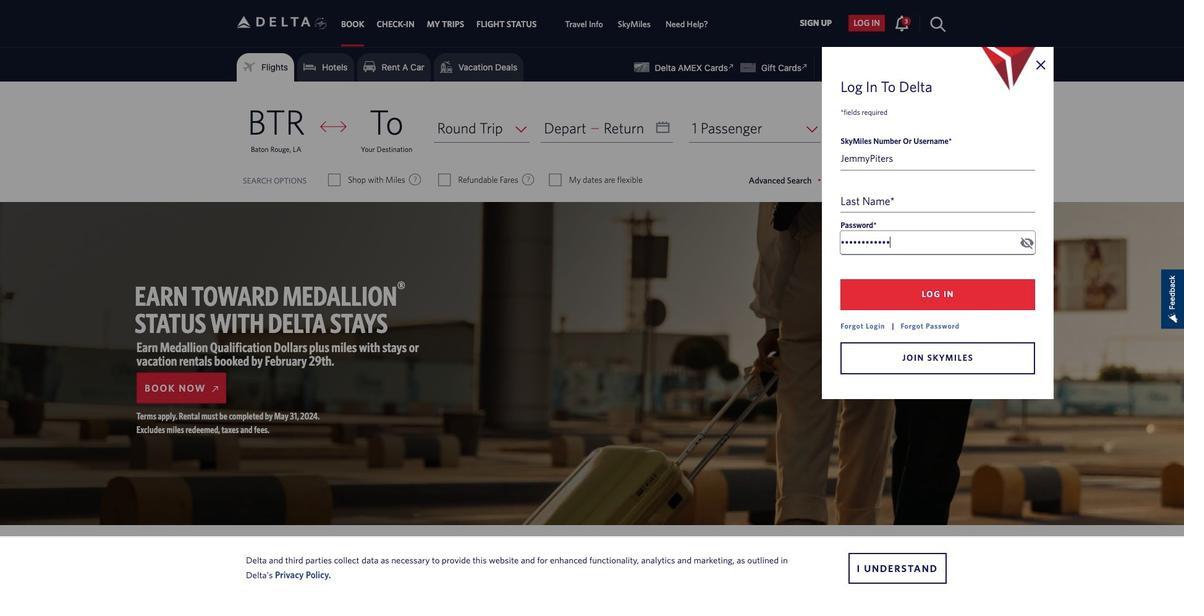 Task type: describe. For each thing, give the bounding box(es) containing it.
delta air lines image
[[237, 3, 311, 41]]

logo image
[[980, 47, 1036, 92]]

SkyMiles Number Or Username* text field
[[841, 147, 1036, 171]]

Last Name* text field
[[841, 189, 1036, 213]]



Task type: vqa. For each thing, say whether or not it's contained in the screenshot.
Last Name* text field
yes



Task type: locate. For each thing, give the bounding box(es) containing it.
Password* password field
[[841, 231, 1036, 255]]

tab panel
[[0, 82, 1185, 202]]

None checkbox
[[329, 174, 340, 186], [439, 174, 450, 186], [550, 174, 561, 186], [329, 174, 340, 186], [439, 174, 450, 186], [550, 174, 561, 186]]

None text field
[[541, 114, 673, 143]]

skyteam image
[[315, 4, 327, 43]]

tab list
[[335, 0, 716, 47]]



